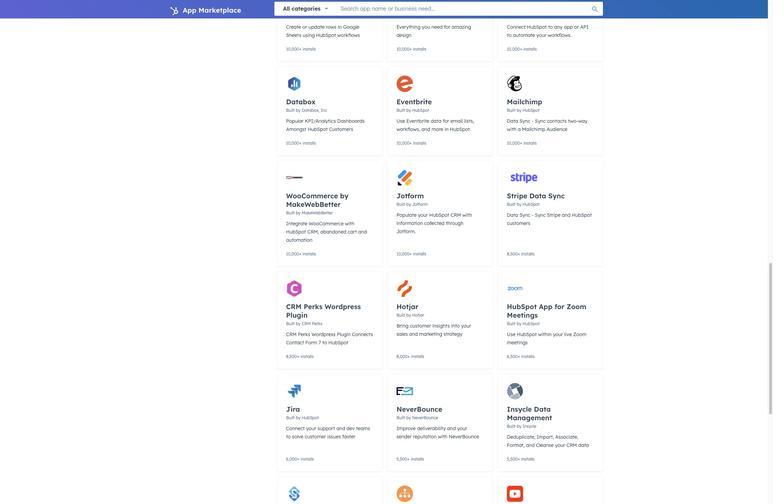 Task type: vqa. For each thing, say whether or not it's contained in the screenshot.


Task type: locate. For each thing, give the bounding box(es) containing it.
5,500 down format,
[[507, 457, 518, 462]]

with
[[507, 126, 517, 133], [463, 212, 472, 219], [345, 221, 355, 227], [438, 434, 448, 441]]

0 horizontal spatial 5,500
[[397, 457, 408, 462]]

for inside use eventbrite data for email lists, workflows, and more in hubspot.
[[443, 118, 450, 124]]

sheets up rows on the left top of the page
[[313, 3, 336, 12]]

installs down automation
[[303, 252, 316, 257]]

data
[[431, 118, 442, 124], [579, 443, 590, 449]]

+ down sales
[[408, 355, 410, 360]]

zoom right live at the right
[[574, 332, 587, 338]]

0 vertical spatial for
[[444, 24, 451, 30]]

5,500 + installs down format,
[[507, 457, 535, 462]]

hubspot inside connect hubspot to any app or api to automate your workflows.
[[527, 24, 547, 30]]

1 vertical spatial google
[[343, 24, 360, 30]]

installs for insycle data management
[[522, 457, 535, 462]]

crm inside deduplicate, import, associate, format, and cleanse your crm data
[[567, 443, 578, 449]]

wordpress for crm perks wordpress plugin built by crm perks
[[325, 303, 361, 311]]

1 horizontal spatial 5,500
[[507, 457, 518, 462]]

and inside "data sync - sync stripe and hubspot customers"
[[562, 212, 571, 219]]

1 vertical spatial -
[[532, 212, 534, 219]]

canva
[[397, 3, 419, 12]]

sheets inside google sheets built by hubspot
[[313, 3, 336, 12]]

1 vertical spatial insycle
[[523, 424, 537, 430]]

woocommerce up integrate
[[286, 192, 338, 200]]

for inside everything you need for amazing design
[[444, 24, 451, 30]]

by inside jotform built by jotform
[[407, 202, 411, 207]]

installs down customers
[[522, 252, 535, 257]]

connect for jira
[[286, 426, 305, 432]]

+ for hubspot app for zoom meetings
[[518, 355, 521, 360]]

populate
[[397, 212, 417, 219]]

with inside integrate woocommerce with hubspot crm, abandoned cart and automation
[[345, 221, 355, 227]]

installs for crm perks wordpress plugin
[[301, 355, 314, 360]]

or inside connect hubspot to any app or api to automate your workflows.
[[575, 24, 579, 30]]

canva built by hubspot
[[397, 3, 430, 19]]

sales
[[397, 332, 408, 338]]

1 vertical spatial customer
[[305, 434, 326, 441]]

popular
[[286, 118, 304, 124]]

customer inside bring customer insights into your sales and marketing strategy
[[410, 323, 431, 330]]

1 horizontal spatial plugin
[[337, 332, 351, 338]]

solve
[[292, 434, 304, 441]]

everything you need for amazing design
[[397, 24, 472, 38]]

hubspot inside "create or update rows in google sheets using hubspot workflows"
[[316, 32, 336, 38]]

and right deliverability
[[448, 426, 456, 432]]

for left email
[[443, 118, 450, 124]]

or up using
[[303, 24, 307, 30]]

zoom up live at the right
[[567, 303, 587, 311]]

1 vertical spatial perks
[[312, 322, 323, 327]]

databox,
[[302, 108, 320, 113]]

+
[[299, 47, 302, 52], [410, 47, 412, 52], [520, 47, 523, 52], [299, 141, 302, 146], [410, 141, 412, 146], [520, 141, 523, 146], [299, 252, 302, 257], [410, 252, 412, 257], [518, 252, 521, 257], [297, 355, 300, 360], [408, 355, 410, 360], [518, 355, 521, 360], [297, 457, 300, 462], [408, 457, 410, 462], [518, 457, 521, 462]]

- for mailchimp
[[532, 118, 534, 124]]

1 vertical spatial connect
[[286, 426, 305, 432]]

your down associate,
[[556, 443, 566, 449]]

update
[[309, 24, 325, 30]]

installs for make
[[524, 47, 537, 52]]

6,000
[[286, 457, 297, 462]]

6,000 + installs
[[286, 457, 314, 462]]

10,000 + installs down automation
[[286, 252, 316, 257]]

use up workflows,
[[397, 118, 406, 124]]

1 vertical spatial zoom
[[574, 332, 587, 338]]

- down stripе data sync built by hubspot
[[532, 212, 534, 219]]

all categories
[[283, 5, 321, 12]]

5,500 for management
[[507, 457, 518, 462]]

10,000 for mailchimp
[[507, 141, 520, 146]]

in
[[338, 24, 342, 30], [445, 126, 449, 133]]

by inside canva built by hubspot
[[407, 14, 411, 19]]

8,500 down customers
[[507, 252, 518, 257]]

- for stripе
[[532, 212, 534, 219]]

10,000 for google sheets
[[286, 47, 299, 52]]

0 vertical spatial google
[[286, 3, 311, 12]]

7
[[319, 340, 321, 346]]

create or update rows in google sheets using hubspot workflows
[[286, 24, 360, 38]]

2 or from the left
[[575, 24, 579, 30]]

1 vertical spatial eventbrite
[[407, 118, 430, 124]]

deduplicate,
[[507, 435, 536, 441]]

0 vertical spatial in
[[338, 24, 342, 30]]

5,500
[[397, 457, 408, 462], [507, 457, 518, 462]]

wordpress inside crm perks wordpress plugin connects contact form 7 to hubspot
[[312, 332, 336, 338]]

0 vertical spatial customer
[[410, 323, 431, 330]]

1 horizontal spatial use
[[507, 332, 516, 338]]

0 horizontal spatial google
[[286, 3, 311, 12]]

for right need
[[444, 24, 451, 30]]

hotjar up bring
[[397, 303, 419, 311]]

or left api
[[575, 24, 579, 30]]

neverbounce
[[397, 406, 443, 414], [413, 416, 439, 421], [449, 434, 480, 441]]

and inside the connect your support and dev teams to solve customer issues faster
[[337, 426, 346, 432]]

makewebbetter up "crm,"
[[302, 211, 333, 216]]

+ down amongst
[[299, 141, 302, 146]]

to inside crm perks wordpress plugin connects contact form 7 to hubspot
[[323, 340, 327, 346]]

-
[[532, 118, 534, 124], [532, 212, 534, 219]]

insycle down management
[[523, 424, 537, 430]]

+ down format,
[[518, 457, 521, 462]]

0 vertical spatial connect
[[507, 24, 526, 30]]

2 5,500 + installs from the left
[[507, 457, 535, 462]]

data inside data sync - sync contacts two-way with a mailchimp audience
[[507, 118, 519, 124]]

10,000 + installs down a
[[507, 141, 537, 146]]

databox
[[286, 98, 316, 106]]

8,500 for plugin
[[286, 355, 297, 360]]

makewebbetter up integrate
[[286, 200, 341, 209]]

amazing
[[452, 24, 472, 30]]

automation
[[286, 237, 313, 244]]

1 5,500 + installs from the left
[[397, 457, 425, 462]]

1 5,500 from the left
[[397, 457, 408, 462]]

meetings
[[507, 340, 528, 346]]

built inside insycle data management built by insycle
[[507, 424, 516, 430]]

+ down customers
[[518, 252, 521, 257]]

your inside deduplicate, import, associate, format, and cleanse your crm data
[[556, 443, 566, 449]]

your left support
[[306, 426, 316, 432]]

your inside the connect your support and dev teams to solve customer issues faster
[[306, 426, 316, 432]]

1 vertical spatial mailchimp
[[523, 126, 546, 133]]

by inside jira built by hubspot
[[296, 416, 301, 421]]

sync
[[520, 118, 531, 124], [535, 118, 546, 124], [549, 192, 565, 200], [520, 212, 531, 219], [535, 212, 546, 219]]

10,000 + installs
[[286, 47, 316, 52], [397, 47, 427, 52], [507, 47, 537, 52], [286, 141, 316, 146], [397, 141, 427, 146], [507, 141, 537, 146], [286, 252, 316, 257], [397, 252, 427, 257]]

customer down support
[[305, 434, 326, 441]]

with left a
[[507, 126, 517, 133]]

0 vertical spatial sheets
[[313, 3, 336, 12]]

2 vertical spatial neverbounce
[[449, 434, 480, 441]]

+ for eventbrite
[[410, 141, 412, 146]]

faster
[[343, 434, 356, 441]]

0 vertical spatial 8,500
[[507, 252, 518, 257]]

in inside "create or update rows in google sheets using hubspot workflows"
[[338, 24, 342, 30]]

eventbrite
[[397, 98, 432, 106], [407, 118, 430, 124]]

meetings
[[507, 311, 538, 320]]

wordpress up "7"
[[312, 332, 336, 338]]

+ down 'automate'
[[520, 47, 523, 52]]

+ down design
[[410, 47, 412, 52]]

installs for stripе data sync
[[522, 252, 535, 257]]

Search app name or business need... search field
[[337, 2, 604, 15]]

app right the meetings
[[539, 303, 553, 311]]

for
[[444, 24, 451, 30], [443, 118, 450, 124], [555, 303, 565, 311]]

5,500 + installs down sender
[[397, 457, 425, 462]]

installs down using
[[303, 47, 316, 52]]

installs for hotjar
[[411, 355, 425, 360]]

+ for mailchimp
[[520, 141, 523, 146]]

0 horizontal spatial app
[[183, 6, 197, 14]]

0 horizontal spatial customer
[[305, 434, 326, 441]]

and down deduplicate,
[[526, 443, 535, 449]]

use hubspot within your live zoom meetings
[[507, 332, 587, 346]]

neverbounce inside neverbounce built by neverbounce
[[413, 416, 439, 421]]

with up cart
[[345, 221, 355, 227]]

2 - from the top
[[532, 212, 534, 219]]

customer inside the connect your support and dev teams to solve customer issues faster
[[305, 434, 326, 441]]

wordpress inside crm perks wordpress plugin built by crm perks
[[325, 303, 361, 311]]

1 vertical spatial plugin
[[337, 332, 351, 338]]

data up "import,"
[[535, 406, 551, 414]]

your right 'automate'
[[537, 32, 547, 38]]

10,000 down a
[[507, 141, 520, 146]]

installs for databox
[[303, 141, 316, 146]]

0 vertical spatial data
[[431, 118, 442, 124]]

0 horizontal spatial connect
[[286, 426, 305, 432]]

hubspot inside stripе data sync built by hubspot
[[523, 202, 540, 207]]

10,000 + installs for mailchimp
[[507, 141, 537, 146]]

plugin up contact
[[286, 311, 308, 320]]

1 horizontal spatial or
[[575, 24, 579, 30]]

use up meetings
[[507, 332, 516, 338]]

makewebbetter
[[286, 200, 341, 209], [302, 211, 333, 216]]

+ for make
[[520, 47, 523, 52]]

api
[[581, 24, 589, 30]]

8,500 + installs for plugin
[[286, 355, 314, 360]]

- inside "data sync - sync stripe and hubspot customers"
[[532, 212, 534, 219]]

0 vertical spatial perks
[[304, 303, 323, 311]]

plugin left connects
[[337, 332, 351, 338]]

2 vertical spatial for
[[555, 303, 565, 311]]

10,000 + installs down jotform.
[[397, 252, 427, 257]]

1 vertical spatial data
[[579, 443, 590, 449]]

1 vertical spatial use
[[507, 332, 516, 338]]

10,000 down automation
[[286, 252, 299, 257]]

+ for stripе data sync
[[518, 252, 521, 257]]

installs right 8,000
[[411, 355, 425, 360]]

0 horizontal spatial data
[[431, 118, 442, 124]]

hubspot inside eventbrite built by hubspot
[[413, 108, 430, 113]]

0 vertical spatial plugin
[[286, 311, 308, 320]]

plugin inside crm perks wordpress plugin built by crm perks
[[286, 311, 308, 320]]

1 horizontal spatial app
[[539, 303, 553, 311]]

10,000 + installs for databox
[[286, 141, 316, 146]]

dashboards
[[338, 118, 365, 124]]

8,500 + installs down contact
[[286, 355, 314, 360]]

2 vertical spatial perks
[[298, 332, 311, 338]]

10,000 + installs down design
[[397, 47, 427, 52]]

- inside data sync - sync contacts two-way with a mailchimp audience
[[532, 118, 534, 124]]

10,000 + installs down workflows,
[[397, 141, 427, 146]]

sync up stripe
[[549, 192, 565, 200]]

plugin
[[286, 311, 308, 320], [337, 332, 351, 338]]

0 horizontal spatial 8,500 + installs
[[286, 355, 314, 360]]

1 vertical spatial neverbounce
[[413, 416, 439, 421]]

0 horizontal spatial plugin
[[286, 311, 308, 320]]

0 vertical spatial use
[[397, 118, 406, 124]]

installs down 'automate'
[[524, 47, 537, 52]]

bring
[[397, 323, 409, 330]]

rows
[[326, 24, 337, 30]]

0 vertical spatial wordpress
[[325, 303, 361, 311]]

+ down meetings
[[518, 355, 521, 360]]

10,000 down 'automate'
[[507, 47, 520, 52]]

and inside improve deliverability and your sender reputation with neverbounce
[[448, 426, 456, 432]]

with inside data sync - sync contacts two-way with a mailchimp audience
[[507, 126, 517, 133]]

0 vertical spatial 8,500 + installs
[[507, 252, 535, 257]]

1 vertical spatial 8,500
[[286, 355, 297, 360]]

your right the 'into' at the bottom right of the page
[[462, 323, 472, 330]]

2 5,500 from the left
[[507, 457, 518, 462]]

5,500 + installs for management
[[507, 457, 535, 462]]

and right sales
[[410, 332, 418, 338]]

amongst
[[286, 126, 307, 133]]

1 horizontal spatial google
[[343, 24, 360, 30]]

+ down sender
[[408, 457, 410, 462]]

databox built by databox, inc
[[286, 98, 327, 113]]

with down deliverability
[[438, 434, 448, 441]]

workflows
[[338, 32, 360, 38]]

built inside make built by make
[[507, 14, 516, 19]]

zoom
[[567, 303, 587, 311], [574, 332, 587, 338]]

format,
[[507, 443, 525, 449]]

perks inside crm perks wordpress plugin connects contact form 7 to hubspot
[[298, 332, 311, 338]]

connect inside connect hubspot to any app or api to automate your workflows.
[[507, 24, 526, 30]]

installs right 6,000
[[301, 457, 314, 462]]

and left more
[[422, 126, 431, 133]]

10,000 down design
[[397, 47, 410, 52]]

app
[[564, 24, 573, 30]]

connect inside the connect your support and dev teams to solve customer issues faster
[[286, 426, 305, 432]]

1 horizontal spatial 8,500
[[507, 252, 518, 257]]

hubspot inside google sheets built by hubspot
[[302, 14, 319, 19]]

data up customers
[[507, 212, 519, 219]]

to left solve
[[286, 434, 291, 441]]

use inside use hubspot within your live zoom meetings
[[507, 332, 516, 338]]

data inside "data sync - sync stripe and hubspot customers"
[[507, 212, 519, 219]]

data down associate,
[[579, 443, 590, 449]]

make
[[507, 3, 526, 12], [523, 14, 534, 19]]

installs down data sync - sync contacts two-way with a mailchimp audience
[[524, 141, 537, 146]]

1 horizontal spatial data
[[579, 443, 590, 449]]

10,000 down amongst
[[286, 141, 299, 146]]

5,500 for by
[[397, 457, 408, 462]]

installs down workflows,
[[413, 141, 427, 146]]

and right stripe
[[562, 212, 571, 219]]

insycle
[[507, 406, 532, 414], [523, 424, 537, 430]]

to
[[549, 24, 553, 30], [507, 32, 512, 38], [323, 340, 327, 346], [286, 434, 291, 441]]

built inside neverbounce built by neverbounce
[[397, 416, 406, 421]]

hubspot inside canva built by hubspot
[[413, 14, 430, 19]]

neverbounce inside improve deliverability and your sender reputation with neverbounce
[[449, 434, 480, 441]]

jotform.
[[397, 229, 416, 235]]

1 vertical spatial woocommerce
[[309, 221, 344, 227]]

by inside the hotjar built by hotjar
[[407, 313, 411, 318]]

app inside hubspot app for zoom meetings built by hubspot
[[539, 303, 553, 311]]

+ down jotform.
[[410, 252, 412, 257]]

1 vertical spatial 8,500 + installs
[[286, 355, 314, 360]]

marketing
[[420, 332, 443, 338]]

5,500 down sender
[[397, 457, 408, 462]]

customer up marketing
[[410, 323, 431, 330]]

sender
[[397, 434, 412, 441]]

your right deliverability
[[458, 426, 468, 432]]

strategy
[[444, 332, 463, 338]]

your left live at the right
[[554, 332, 564, 338]]

0 horizontal spatial use
[[397, 118, 406, 124]]

perks
[[304, 303, 323, 311], [312, 322, 323, 327], [298, 332, 311, 338]]

0 horizontal spatial sheets
[[286, 32, 302, 38]]

installs for woocommerce by makewebbetter
[[303, 252, 316, 257]]

installs down reputation
[[411, 457, 425, 462]]

hubspot
[[302, 14, 319, 19], [413, 14, 430, 19], [527, 24, 547, 30], [316, 32, 336, 38], [413, 108, 430, 113], [523, 108, 540, 113], [308, 126, 328, 133], [523, 202, 540, 207], [572, 212, 592, 219], [430, 212, 450, 219], [286, 229, 306, 235], [507, 303, 537, 311], [523, 322, 540, 327], [517, 332, 537, 338], [329, 340, 349, 346], [302, 416, 319, 421]]

reputation
[[413, 434, 437, 441]]

1 horizontal spatial in
[[445, 126, 449, 133]]

woocommerce inside woocommerce by makewebbetter built by makewebbetter
[[286, 192, 338, 200]]

0 vertical spatial app
[[183, 6, 197, 14]]

your inside bring customer insights into your sales and marketing strategy
[[462, 323, 472, 330]]

1 horizontal spatial 5,500 + installs
[[507, 457, 535, 462]]

1 vertical spatial app
[[539, 303, 553, 311]]

in right rows on the left top of the page
[[338, 24, 342, 30]]

+ for crm perks wordpress plugin
[[297, 355, 300, 360]]

+ down solve
[[297, 457, 300, 462]]

inc
[[321, 108, 327, 113]]

installs down format,
[[522, 457, 535, 462]]

support
[[318, 426, 335, 432]]

google inside google sheets built by hubspot
[[286, 3, 311, 12]]

1 horizontal spatial customer
[[410, 323, 431, 330]]

mailchimp right a
[[523, 126, 546, 133]]

1 vertical spatial sheets
[[286, 32, 302, 38]]

data up more
[[431, 118, 442, 124]]

with inside improve deliverability and your sender reputation with neverbounce
[[438, 434, 448, 441]]

hubspot inside jira built by hubspot
[[302, 416, 319, 421]]

8,500 for built
[[507, 252, 518, 257]]

crm inside populate your hubspot crm with information collected through jotform.
[[451, 212, 462, 219]]

+ for jira
[[297, 457, 300, 462]]

plugin inside crm perks wordpress plugin connects contact form 7 to hubspot
[[337, 332, 351, 338]]

dev
[[347, 426, 355, 432]]

your up collected
[[418, 212, 428, 219]]

0 horizontal spatial in
[[338, 24, 342, 30]]

8,500 + installs down customers
[[507, 252, 535, 257]]

and left 'dev' in the bottom left of the page
[[337, 426, 346, 432]]

1 horizontal spatial 8,500 + installs
[[507, 252, 535, 257]]

installs for eventbrite
[[413, 141, 427, 146]]

1 or from the left
[[303, 24, 307, 30]]

for inside hubspot app for zoom meetings built by hubspot
[[555, 303, 565, 311]]

hotjar up bring customer insights into your sales and marketing strategy
[[413, 313, 425, 318]]

10,000 for make
[[507, 47, 520, 52]]

+ down automation
[[299, 252, 302, 257]]

marketplace
[[199, 6, 241, 14]]

1 - from the top
[[532, 118, 534, 124]]

0 vertical spatial woocommerce
[[286, 192, 338, 200]]

contacts
[[548, 118, 567, 124]]

and inside use eventbrite data for email lists, workflows, and more in hubspot.
[[422, 126, 431, 133]]

1 vertical spatial wordpress
[[312, 332, 336, 338]]

and right cart
[[359, 229, 367, 235]]

8,000 + installs
[[397, 355, 425, 360]]

by inside insycle data management built by insycle
[[517, 424, 522, 430]]

or inside "create or update rows in google sheets using hubspot workflows"
[[303, 24, 307, 30]]

installs
[[303, 47, 316, 52], [413, 47, 427, 52], [524, 47, 537, 52], [303, 141, 316, 146], [413, 141, 427, 146], [524, 141, 537, 146], [303, 252, 316, 257], [413, 252, 427, 257], [522, 252, 535, 257], [301, 355, 314, 360], [411, 355, 425, 360], [522, 355, 535, 360], [301, 457, 314, 462], [411, 457, 425, 462], [522, 457, 535, 462]]

installs down jotform.
[[413, 252, 427, 257]]

and
[[422, 126, 431, 133], [562, 212, 571, 219], [359, 229, 367, 235], [410, 332, 418, 338], [337, 426, 346, 432], [448, 426, 456, 432], [526, 443, 535, 449]]

use inside use eventbrite data for email lists, workflows, and more in hubspot.
[[397, 118, 406, 124]]

10,000 down workflows,
[[397, 141, 410, 146]]

0 horizontal spatial 8,500
[[286, 355, 297, 360]]

10,000 down the create
[[286, 47, 299, 52]]

1 horizontal spatial connect
[[507, 24, 526, 30]]

populate your hubspot crm with information collected through jotform.
[[397, 212, 472, 235]]

+ for neverbounce
[[408, 457, 410, 462]]

sheets down the create
[[286, 32, 302, 38]]

built inside the hotjar built by hotjar
[[397, 313, 406, 318]]

10,000 down jotform.
[[397, 252, 410, 257]]

0 vertical spatial zoom
[[567, 303, 587, 311]]

6,500 + installs
[[507, 355, 535, 360]]

hubspot inside use hubspot within your live zoom meetings
[[517, 332, 537, 338]]

0 vertical spatial -
[[532, 118, 534, 124]]

perks for crm perks wordpress plugin built by crm perks
[[304, 303, 323, 311]]

sync inside stripе data sync built by hubspot
[[549, 192, 565, 200]]

1 horizontal spatial sheets
[[313, 3, 336, 12]]

+ for woocommerce by makewebbetter
[[299, 252, 302, 257]]

0 horizontal spatial or
[[303, 24, 307, 30]]

by
[[296, 14, 301, 19], [407, 14, 411, 19], [517, 14, 522, 19], [296, 108, 301, 113], [407, 108, 411, 113], [517, 108, 522, 113], [340, 192, 349, 200], [517, 202, 522, 207], [407, 202, 411, 207], [296, 211, 301, 216], [407, 313, 411, 318], [296, 322, 301, 327], [517, 322, 522, 327], [296, 416, 301, 421], [407, 416, 411, 421], [517, 424, 522, 430]]

1 vertical spatial in
[[445, 126, 449, 133]]

10,000
[[286, 47, 299, 52], [397, 47, 410, 52], [507, 47, 520, 52], [286, 141, 299, 146], [397, 141, 410, 146], [507, 141, 520, 146], [286, 252, 299, 257], [397, 252, 410, 257]]

app left marketplace
[[183, 6, 197, 14]]

1 vertical spatial for
[[443, 118, 450, 124]]

installs down everything you need for amazing design at top right
[[413, 47, 427, 52]]

customers
[[329, 126, 353, 133]]

1 vertical spatial hotjar
[[413, 313, 425, 318]]

for up live at the right
[[555, 303, 565, 311]]

installs down amongst
[[303, 141, 316, 146]]

through
[[446, 221, 464, 227]]

8,500 down contact
[[286, 355, 297, 360]]

audience
[[547, 126, 568, 133]]

10,000 + installs down amongst
[[286, 141, 316, 146]]

0 horizontal spatial 5,500 + installs
[[397, 457, 425, 462]]

data inside use eventbrite data for email lists, workflows, and more in hubspot.
[[431, 118, 442, 124]]

data
[[507, 118, 519, 124], [530, 192, 547, 200], [507, 212, 519, 219], [535, 406, 551, 414]]



Task type: describe. For each thing, give the bounding box(es) containing it.
by inside crm perks wordpress plugin built by crm perks
[[296, 322, 301, 327]]

insights
[[433, 323, 450, 330]]

installs for jira
[[301, 457, 314, 462]]

google sheets built by hubspot
[[286, 3, 336, 19]]

by inside stripе data sync built by hubspot
[[517, 202, 522, 207]]

10,000 + installs for eventbrite
[[397, 141, 427, 146]]

workflows.
[[548, 32, 572, 38]]

form
[[306, 340, 318, 346]]

data inside deduplicate, import, associate, format, and cleanse your crm data
[[579, 443, 590, 449]]

+ for canva
[[410, 47, 412, 52]]

by inside google sheets built by hubspot
[[296, 14, 301, 19]]

built inside canva built by hubspot
[[397, 14, 406, 19]]

hubspot inside popular kpi/analytics dashboards amongst hubspot customers
[[308, 126, 328, 133]]

plugin for crm perks wordpress plugin connects contact form 7 to hubspot
[[337, 332, 351, 338]]

10,000 + installs for jotform
[[397, 252, 427, 257]]

abandoned
[[321, 229, 347, 235]]

sync left contacts
[[535, 118, 546, 124]]

woocommerce by makewebbetter built by makewebbetter
[[286, 192, 349, 216]]

way
[[579, 118, 588, 124]]

data sync - sync contacts two-way with a mailchimp audience
[[507, 118, 588, 133]]

built inside mailchimp built by hubspot
[[507, 108, 516, 113]]

and inside bring customer insights into your sales and marketing strategy
[[410, 332, 418, 338]]

perks for crm perks wordpress plugin connects contact form 7 to hubspot
[[298, 332, 311, 338]]

0 vertical spatial mailchimp
[[507, 98, 543, 106]]

by inside eventbrite built by hubspot
[[407, 108, 411, 113]]

improve deliverability and your sender reputation with neverbounce
[[397, 426, 480, 441]]

built inside jira built by hubspot
[[286, 416, 295, 421]]

installs for hubspot app for zoom meetings
[[522, 355, 535, 360]]

by inside make built by make
[[517, 14, 522, 19]]

hubspot inside integrate woocommerce with hubspot crm, abandoned cart and automation
[[286, 229, 306, 235]]

customers
[[507, 221, 531, 227]]

stripе data sync built by hubspot
[[507, 192, 565, 207]]

10,000 + installs for woocommerce by makewebbetter
[[286, 252, 316, 257]]

everything
[[397, 24, 421, 30]]

deduplicate, import, associate, format, and cleanse your crm data
[[507, 435, 590, 449]]

built inside crm perks wordpress plugin built by crm perks
[[286, 322, 295, 327]]

stripе
[[507, 192, 528, 200]]

hubspot inside populate your hubspot crm with information collected through jotform.
[[430, 212, 450, 219]]

10,000 for jotform
[[397, 252, 410, 257]]

+ for databox
[[299, 141, 302, 146]]

zoom inside use hubspot within your live zoom meetings
[[574, 332, 587, 338]]

to left any
[[549, 24, 553, 30]]

integrate
[[286, 221, 308, 227]]

categories
[[292, 5, 321, 12]]

10,000 for eventbrite
[[397, 141, 410, 146]]

more
[[432, 126, 444, 133]]

built inside eventbrite built by hubspot
[[397, 108, 406, 113]]

sync up a
[[520, 118, 531, 124]]

jira
[[286, 406, 300, 414]]

sync left stripe
[[535, 212, 546, 219]]

hubspot.
[[450, 126, 471, 133]]

data sync - sync stripe and hubspot customers
[[507, 212, 592, 227]]

eventbrite inside use eventbrite data for email lists, workflows, and more in hubspot.
[[407, 118, 430, 124]]

0 vertical spatial insycle
[[507, 406, 532, 414]]

issues
[[328, 434, 341, 441]]

0 vertical spatial make
[[507, 3, 526, 12]]

cart
[[348, 229, 357, 235]]

8,500 + installs for built
[[507, 252, 535, 257]]

10,000 + installs for google sheets
[[286, 47, 316, 52]]

automate
[[513, 32, 536, 38]]

your inside use hubspot within your live zoom meetings
[[554, 332, 564, 338]]

use for hubspot app for zoom meetings
[[507, 332, 516, 338]]

zoom inside hubspot app for zoom meetings built by hubspot
[[567, 303, 587, 311]]

data inside insycle data management built by insycle
[[535, 406, 551, 414]]

10,000 + installs for make
[[507, 47, 537, 52]]

0 vertical spatial hotjar
[[397, 303, 419, 311]]

and inside deduplicate, import, associate, format, and cleanse your crm data
[[526, 443, 535, 449]]

crm inside crm perks wordpress plugin connects contact form 7 to hubspot
[[286, 332, 297, 338]]

two-
[[569, 118, 579, 124]]

built inside woocommerce by makewebbetter built by makewebbetter
[[286, 211, 295, 216]]

hubspot inside mailchimp built by hubspot
[[523, 108, 540, 113]]

connect for make
[[507, 24, 526, 30]]

+ for insycle data management
[[518, 457, 521, 462]]

google inside "create or update rows in google sheets using hubspot workflows"
[[343, 24, 360, 30]]

built inside google sheets built by hubspot
[[286, 14, 295, 19]]

connects
[[352, 332, 373, 338]]

connect hubspot to any app or api to automate your workflows.
[[507, 24, 589, 38]]

insycle data management built by insycle
[[507, 406, 553, 430]]

sheets inside "create or update rows in google sheets using hubspot workflows"
[[286, 32, 302, 38]]

to inside the connect your support and dev teams to solve customer issues faster
[[286, 434, 291, 441]]

built inside hubspot app for zoom meetings built by hubspot
[[507, 322, 516, 327]]

hubspot inside "data sync - sync stripe and hubspot customers"
[[572, 212, 592, 219]]

and inside integrate woocommerce with hubspot crm, abandoned cart and automation
[[359, 229, 367, 235]]

+ for hotjar
[[408, 355, 410, 360]]

built inside stripе data sync built by hubspot
[[507, 202, 516, 207]]

installs for mailchimp
[[524, 141, 537, 146]]

management
[[507, 414, 553, 423]]

by inside mailchimp built by hubspot
[[517, 108, 522, 113]]

a
[[518, 126, 521, 133]]

6,500
[[507, 355, 518, 360]]

8,000
[[397, 355, 408, 360]]

installs for google sheets
[[303, 47, 316, 52]]

hubspot app for zoom meetings built by hubspot
[[507, 303, 587, 327]]

data inside stripе data sync built by hubspot
[[530, 192, 547, 200]]

by inside hubspot app for zoom meetings built by hubspot
[[517, 322, 522, 327]]

all categories button
[[275, 2, 337, 16]]

for for eventbrite
[[443, 118, 450, 124]]

make built by make
[[507, 3, 534, 19]]

wordpress for crm perks wordpress plugin connects contact form 7 to hubspot
[[312, 332, 336, 338]]

crm perks wordpress plugin connects contact form 7 to hubspot
[[286, 332, 373, 346]]

plugin for crm perks wordpress plugin built by crm perks
[[286, 311, 308, 320]]

within
[[539, 332, 552, 338]]

import,
[[537, 435, 555, 441]]

into
[[452, 323, 460, 330]]

email
[[451, 118, 463, 124]]

10,000 + installs for canva
[[397, 47, 427, 52]]

lists,
[[465, 118, 475, 124]]

cleanse
[[537, 443, 554, 449]]

1 vertical spatial jotform
[[413, 202, 428, 207]]

0 vertical spatial makewebbetter
[[286, 200, 341, 209]]

any
[[555, 24, 563, 30]]

you
[[422, 24, 431, 30]]

1 vertical spatial makewebbetter
[[302, 211, 333, 216]]

mailchimp inside data sync - sync contacts two-way with a mailchimp audience
[[523, 126, 546, 133]]

installs for canva
[[413, 47, 427, 52]]

connect your support and dev teams to solve customer issues faster
[[286, 426, 371, 441]]

10,000 for woocommerce by makewebbetter
[[286, 252, 299, 257]]

create
[[286, 24, 301, 30]]

installs for neverbounce
[[411, 457, 425, 462]]

0 vertical spatial eventbrite
[[397, 98, 432, 106]]

in inside use eventbrite data for email lists, workflows, and more in hubspot.
[[445, 126, 449, 133]]

by inside databox built by databox, inc
[[296, 108, 301, 113]]

to left 'automate'
[[507, 32, 512, 38]]

by inside neverbounce built by neverbounce
[[407, 416, 411, 421]]

1 vertical spatial make
[[523, 14, 534, 19]]

woocommerce inside integrate woocommerce with hubspot crm, abandoned cart and automation
[[309, 221, 344, 227]]

sync up customers
[[520, 212, 531, 219]]

live
[[565, 332, 572, 338]]

app marketplace
[[183, 6, 241, 14]]

hotjar built by hotjar
[[397, 303, 425, 318]]

bring customer insights into your sales and marketing strategy
[[397, 323, 472, 338]]

improve
[[397, 426, 416, 432]]

0 vertical spatial jotform
[[397, 192, 424, 200]]

installs for jotform
[[413, 252, 427, 257]]

with inside populate your hubspot crm with information collected through jotform.
[[463, 212, 472, 219]]

neverbounce built by neverbounce
[[397, 406, 443, 421]]

jotform built by jotform
[[397, 192, 428, 207]]

use for eventbrite
[[397, 118, 406, 124]]

+ for jotform
[[410, 252, 412, 257]]

crm perks wordpress plugin built by crm perks
[[286, 303, 361, 327]]

popular kpi/analytics dashboards amongst hubspot customers
[[286, 118, 365, 133]]

jira built by hubspot
[[286, 406, 319, 421]]

use eventbrite data for email lists, workflows, and more in hubspot.
[[397, 118, 475, 133]]

associate,
[[556, 435, 579, 441]]

contact
[[286, 340, 304, 346]]

10,000 for databox
[[286, 141, 299, 146]]

5,500 + installs for by
[[397, 457, 425, 462]]

your inside improve deliverability and your sender reputation with neverbounce
[[458, 426, 468, 432]]

+ for google sheets
[[299, 47, 302, 52]]

mailchimp built by hubspot
[[507, 98, 543, 113]]

built inside databox built by databox, inc
[[286, 108, 295, 113]]

kpi/analytics
[[305, 118, 336, 124]]

eventbrite built by hubspot
[[397, 98, 432, 113]]

built inside jotform built by jotform
[[397, 202, 406, 207]]

your inside populate your hubspot crm with information collected through jotform.
[[418, 212, 428, 219]]

10,000 for canva
[[397, 47, 410, 52]]

teams
[[356, 426, 371, 432]]

your inside connect hubspot to any app or api to automate your workflows.
[[537, 32, 547, 38]]

all
[[283, 5, 290, 12]]

hubspot inside crm perks wordpress plugin connects contact form 7 to hubspot
[[329, 340, 349, 346]]

information
[[397, 221, 423, 227]]

deliverability
[[417, 426, 446, 432]]

0 vertical spatial neverbounce
[[397, 406, 443, 414]]

for for canva
[[444, 24, 451, 30]]



